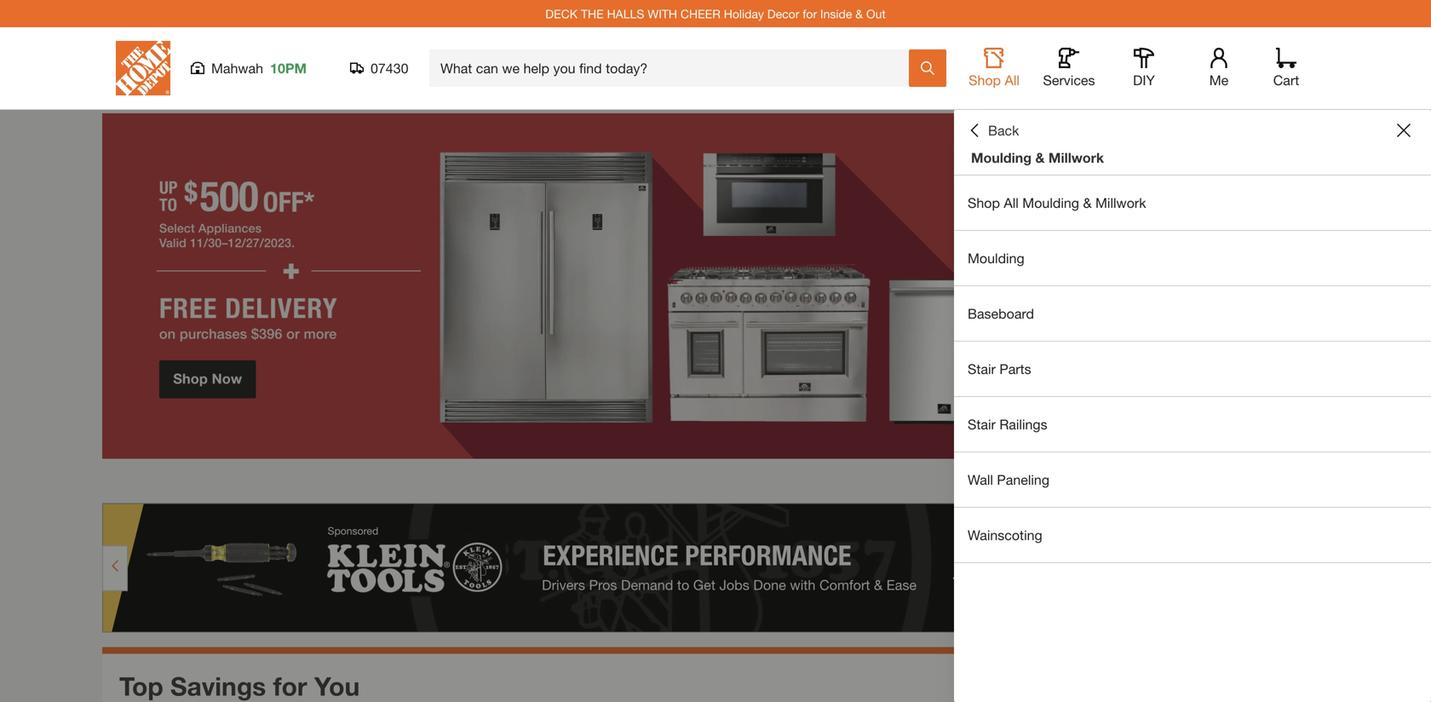 Task type: describe. For each thing, give the bounding box(es) containing it.
diy button
[[1117, 48, 1172, 89]]

all for shop all moulding & millwork
[[1004, 195, 1019, 211]]

shop all moulding & millwork link
[[954, 176, 1432, 230]]

all for shop all
[[1005, 72, 1020, 88]]

feedback link image
[[1409, 288, 1432, 380]]

0 vertical spatial for
[[803, 7, 817, 21]]

1 vertical spatial moulding
[[1023, 195, 1080, 211]]

me button
[[1192, 48, 1247, 89]]

2 vertical spatial &
[[1083, 195, 1092, 211]]

07430 button
[[350, 60, 409, 77]]

baseboard
[[968, 305, 1034, 322]]

savings
[[170, 671, 266, 701]]

me
[[1210, 72, 1229, 88]]

back button
[[968, 122, 1019, 139]]

1 horizontal spatial &
[[1036, 150, 1045, 166]]

paneling
[[997, 472, 1050, 488]]

baseboard link
[[954, 286, 1432, 341]]

10pm
[[270, 60, 307, 76]]

07430
[[371, 60, 409, 76]]

deck
[[546, 7, 578, 21]]

railings
[[1000, 416, 1048, 432]]

holiday
[[724, 7, 764, 21]]

with
[[648, 7, 677, 21]]

parts
[[1000, 361, 1032, 377]]

services
[[1043, 72, 1095, 88]]

cheer
[[681, 7, 721, 21]]

mahwah 10pm
[[211, 60, 307, 76]]

stair railings link
[[954, 397, 1432, 452]]

image for  30nov2023-hp-bau-mw44-45-hero4-appliances image
[[102, 113, 1329, 459]]

wainscoting link
[[954, 508, 1432, 562]]

shop for shop all moulding & millwork
[[968, 195, 1000, 211]]



Task type: locate. For each thing, give the bounding box(es) containing it.
all inside menu
[[1004, 195, 1019, 211]]

2 stair from the top
[[968, 416, 996, 432]]

inside
[[821, 7, 852, 21]]

shop
[[969, 72, 1001, 88], [968, 195, 1000, 211]]

top
[[119, 671, 163, 701]]

menu containing shop all moulding & millwork
[[954, 176, 1432, 563]]

1 vertical spatial stair
[[968, 416, 996, 432]]

stair left railings
[[968, 416, 996, 432]]

stair parts
[[968, 361, 1032, 377]]

moulding & millwork
[[971, 150, 1104, 166]]

shop for shop all
[[969, 72, 1001, 88]]

all inside button
[[1005, 72, 1020, 88]]

moulding up baseboard
[[968, 250, 1025, 266]]

0 vertical spatial stair
[[968, 361, 996, 377]]

for left "inside"
[[803, 7, 817, 21]]

0 vertical spatial shop
[[969, 72, 1001, 88]]

1 stair from the top
[[968, 361, 996, 377]]

drawer close image
[[1397, 124, 1411, 137]]

moulding link
[[954, 231, 1432, 285]]

menu
[[954, 176, 1432, 563]]

wainscoting
[[968, 527, 1043, 543]]

all down the moulding & millwork
[[1004, 195, 1019, 211]]

cart
[[1274, 72, 1300, 88]]

deck the halls with cheer holiday decor for inside & out
[[546, 7, 886, 21]]

wall paneling link
[[954, 452, 1432, 507]]

&
[[856, 7, 863, 21], [1036, 150, 1045, 166], [1083, 195, 1092, 211]]

0 horizontal spatial for
[[273, 671, 307, 701]]

you
[[314, 671, 360, 701]]

1 vertical spatial &
[[1036, 150, 1045, 166]]

decor
[[768, 7, 800, 21]]

stair for stair parts
[[968, 361, 996, 377]]

1 horizontal spatial for
[[803, 7, 817, 21]]

shop all moulding & millwork
[[968, 195, 1147, 211]]

all
[[1005, 72, 1020, 88], [1004, 195, 1019, 211]]

stair railings
[[968, 416, 1048, 432]]

0 vertical spatial all
[[1005, 72, 1020, 88]]

What can we help you find today? search field
[[441, 50, 908, 86]]

wall
[[968, 472, 993, 488]]

stair left 'parts'
[[968, 361, 996, 377]]

shop inside menu
[[968, 195, 1000, 211]]

halls
[[607, 7, 645, 21]]

shop inside button
[[969, 72, 1001, 88]]

shop all button
[[967, 48, 1022, 89]]

deck the halls with cheer holiday decor for inside & out link
[[546, 7, 886, 21]]

shop all
[[969, 72, 1020, 88]]

1 vertical spatial for
[[273, 671, 307, 701]]

moulding down back
[[971, 150, 1032, 166]]

millwork
[[1049, 150, 1104, 166], [1096, 195, 1147, 211]]

out
[[867, 7, 886, 21]]

top savings for you
[[119, 671, 360, 701]]

services button
[[1042, 48, 1097, 89]]

1 vertical spatial all
[[1004, 195, 1019, 211]]

stair
[[968, 361, 996, 377], [968, 416, 996, 432]]

shop up back button
[[969, 72, 1001, 88]]

stair for stair railings
[[968, 416, 996, 432]]

for
[[803, 7, 817, 21], [273, 671, 307, 701]]

mahwah
[[211, 60, 263, 76]]

2 horizontal spatial &
[[1083, 195, 1092, 211]]

wall paneling
[[968, 472, 1050, 488]]

cart link
[[1268, 48, 1305, 89]]

& up shop all moulding & millwork
[[1036, 150, 1045, 166]]

the home depot logo image
[[116, 41, 170, 95]]

moulding down the moulding & millwork
[[1023, 195, 1080, 211]]

& down the moulding & millwork
[[1083, 195, 1092, 211]]

for left you
[[273, 671, 307, 701]]

2 vertical spatial moulding
[[968, 250, 1025, 266]]

0 horizontal spatial &
[[856, 7, 863, 21]]

0 vertical spatial &
[[856, 7, 863, 21]]

1 vertical spatial shop
[[968, 195, 1000, 211]]

& left out
[[856, 7, 863, 21]]

the
[[581, 7, 604, 21]]

all up back
[[1005, 72, 1020, 88]]

0 vertical spatial millwork
[[1049, 150, 1104, 166]]

moulding for moulding & millwork
[[971, 150, 1032, 166]]

stair parts link
[[954, 342, 1432, 396]]

diy
[[1133, 72, 1155, 88]]

back
[[988, 122, 1019, 138]]

1 vertical spatial millwork
[[1096, 195, 1147, 211]]

moulding
[[971, 150, 1032, 166], [1023, 195, 1080, 211], [968, 250, 1025, 266]]

0 vertical spatial moulding
[[971, 150, 1032, 166]]

moulding for moulding
[[968, 250, 1025, 266]]

shop down the moulding & millwork
[[968, 195, 1000, 211]]



Task type: vqa. For each thing, say whether or not it's contained in the screenshot.
video
no



